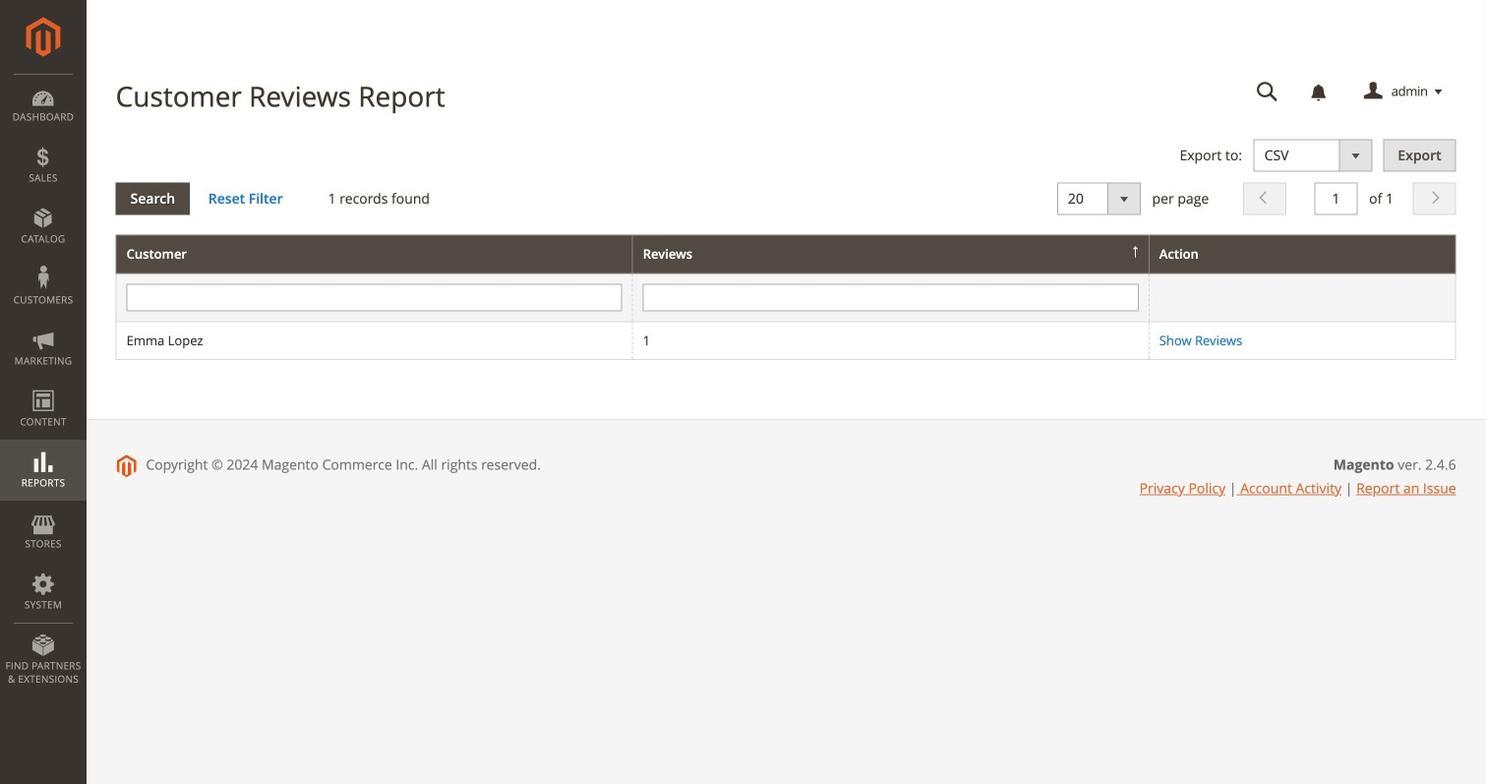 Task type: locate. For each thing, give the bounding box(es) containing it.
menu bar
[[0, 74, 87, 696]]

None text field
[[127, 284, 622, 311]]

None text field
[[1243, 75, 1292, 109], [1315, 183, 1358, 215], [643, 284, 1139, 311], [1243, 75, 1292, 109], [1315, 183, 1358, 215], [643, 284, 1139, 311]]

magento admin panel image
[[26, 17, 61, 57]]



